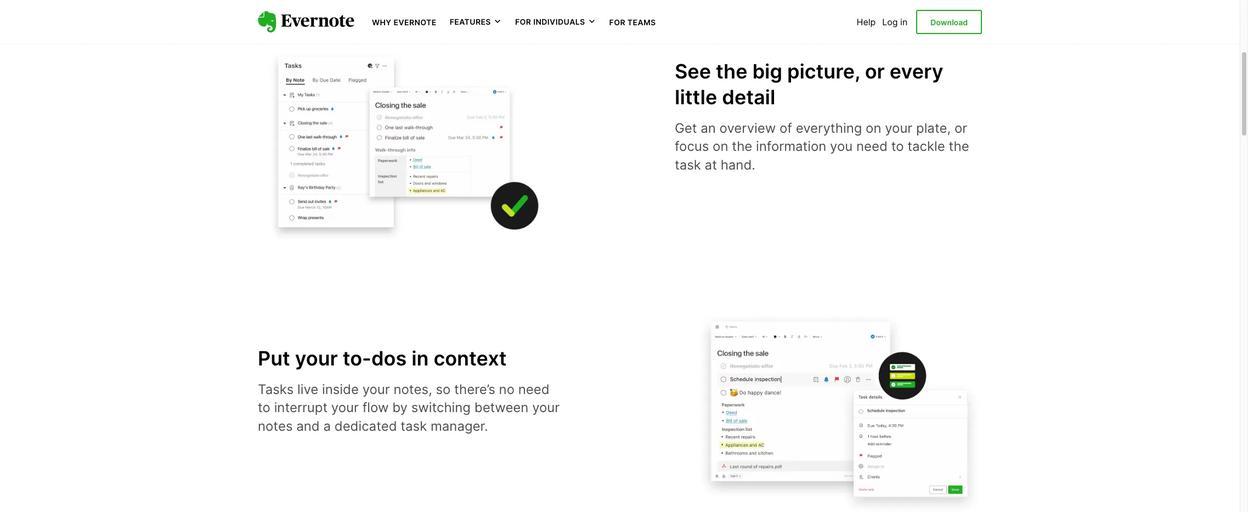 Task type: vqa. For each thing, say whether or not it's contained in the screenshot.
Web to the top
no



Task type: locate. For each thing, give the bounding box(es) containing it.
everything
[[796, 120, 862, 136]]

0 vertical spatial task
[[675, 157, 701, 173]]

your
[[885, 120, 913, 136], [295, 346, 338, 370], [363, 381, 390, 397], [331, 400, 359, 416], [532, 400, 560, 416]]

0 horizontal spatial or
[[865, 59, 885, 83]]

on up at
[[713, 138, 728, 154]]

and
[[296, 418, 320, 434]]

1 horizontal spatial for
[[609, 18, 626, 27]]

to inside the get an overview of everything on your plate, or focus on the information you need to tackle the task at hand.
[[892, 138, 904, 154]]

1 vertical spatial need
[[518, 381, 550, 397]]

for left individuals
[[515, 17, 531, 26]]

1 horizontal spatial task
[[675, 157, 701, 173]]

why evernote
[[372, 18, 437, 27]]

every
[[890, 59, 944, 83]]

log
[[883, 16, 898, 27]]

teams
[[628, 18, 656, 27]]

your down inside
[[331, 400, 359, 416]]

in right dos
[[412, 346, 429, 370]]

dos
[[371, 346, 407, 370]]

1 horizontal spatial or
[[955, 120, 968, 136]]

task
[[675, 157, 701, 173], [401, 418, 427, 434]]

big
[[753, 59, 783, 83]]

the up hand.
[[732, 138, 753, 154]]

download
[[931, 17, 968, 27]]

flow
[[363, 400, 389, 416]]

the up detail
[[716, 59, 748, 83]]

log in link
[[883, 16, 908, 27]]

put your to-dos in context
[[258, 346, 507, 370]]

manager.
[[431, 418, 488, 434]]

to up notes
[[258, 400, 271, 416]]

the inside see the big picture, or every little detail
[[716, 59, 748, 83]]

to left tackle
[[892, 138, 904, 154]]

to
[[892, 138, 904, 154], [258, 400, 271, 416]]

why
[[372, 18, 392, 27]]

for for for individuals
[[515, 17, 531, 26]]

features button
[[450, 16, 502, 27]]

detail
[[722, 85, 776, 109]]

information
[[756, 138, 827, 154]]

0 horizontal spatial for
[[515, 17, 531, 26]]

need
[[857, 138, 888, 154], [518, 381, 550, 397]]

for inside "button"
[[515, 17, 531, 26]]

on
[[866, 120, 882, 136], [713, 138, 728, 154]]

individuals
[[534, 17, 585, 26]]

0 horizontal spatial need
[[518, 381, 550, 397]]

or right plate,
[[955, 120, 968, 136]]

for
[[515, 17, 531, 26], [609, 18, 626, 27]]

little
[[675, 85, 717, 109]]

1 vertical spatial to
[[258, 400, 271, 416]]

focus
[[675, 138, 709, 154]]

or
[[865, 59, 885, 83], [955, 120, 968, 136]]

need right no
[[518, 381, 550, 397]]

0 vertical spatial to
[[892, 138, 904, 154]]

context
[[434, 346, 507, 370]]

1 horizontal spatial to
[[892, 138, 904, 154]]

no
[[499, 381, 515, 397]]

1 vertical spatial task
[[401, 418, 427, 434]]

by
[[392, 400, 408, 416]]

task inside the tasks live inside your notes, so there's no need to interrupt your flow by switching between your notes and a dedicated task manager.
[[401, 418, 427, 434]]

0 vertical spatial on
[[866, 120, 882, 136]]

0 vertical spatial or
[[865, 59, 885, 83]]

task down focus
[[675, 157, 701, 173]]

0 horizontal spatial to
[[258, 400, 271, 416]]

for for for teams
[[609, 18, 626, 27]]

get
[[675, 120, 697, 136]]

the down plate,
[[949, 138, 969, 154]]

on right the everything at the top of page
[[866, 120, 882, 136]]

task down by
[[401, 418, 427, 434]]

the
[[716, 59, 748, 83], [732, 138, 753, 154], [949, 138, 969, 154]]

log in
[[883, 16, 908, 27]]

or left every
[[865, 59, 885, 83]]

1 vertical spatial in
[[412, 346, 429, 370]]

notes
[[258, 418, 293, 434]]

in
[[901, 16, 908, 27], [412, 346, 429, 370]]

1 horizontal spatial in
[[901, 16, 908, 27]]

need inside the tasks live inside your notes, so there's no need to interrupt your flow by switching between your notes and a dedicated task manager.
[[518, 381, 550, 397]]

see the big picture, or every little detail
[[675, 59, 944, 109]]

1 horizontal spatial need
[[857, 138, 888, 154]]

task feature for to-dos in evernote image
[[697, 312, 982, 512]]

0 horizontal spatial on
[[713, 138, 728, 154]]

your up tackle
[[885, 120, 913, 136]]

there's
[[454, 381, 495, 397]]

an
[[701, 120, 716, 136]]

need right you
[[857, 138, 888, 154]]

0 horizontal spatial task
[[401, 418, 427, 434]]

interrupt
[[274, 400, 328, 416]]

for individuals button
[[515, 16, 596, 27]]

in right log
[[901, 16, 908, 27]]

1 vertical spatial or
[[955, 120, 968, 136]]

your up live
[[295, 346, 338, 370]]

for left teams
[[609, 18, 626, 27]]

0 vertical spatial need
[[857, 138, 888, 154]]

task inside the get an overview of everything on your plate, or focus on the information you need to tackle the task at hand.
[[675, 157, 701, 173]]

help link
[[857, 16, 876, 27]]



Task type: describe. For each thing, give the bounding box(es) containing it.
see
[[675, 59, 711, 83]]

evernote tasks feature showcase image
[[258, 49, 543, 241]]

your right between
[[532, 400, 560, 416]]

inside
[[322, 381, 359, 397]]

overview
[[720, 120, 776, 136]]

tackle
[[908, 138, 945, 154]]

need inside the get an overview of everything on your plate, or focus on the information you need to tackle the task at hand.
[[857, 138, 888, 154]]

plate,
[[916, 120, 951, 136]]

help
[[857, 16, 876, 27]]

tasks live inside your notes, so there's no need to interrupt your flow by switching between your notes and a dedicated task manager.
[[258, 381, 560, 434]]

why evernote link
[[372, 16, 437, 27]]

download link
[[917, 10, 982, 34]]

switching
[[411, 400, 471, 416]]

0 vertical spatial in
[[901, 16, 908, 27]]

to-
[[343, 346, 371, 370]]

hand.
[[721, 157, 756, 173]]

evernote
[[394, 18, 437, 27]]

evernote logo image
[[258, 11, 355, 33]]

picture,
[[787, 59, 860, 83]]

0 horizontal spatial in
[[412, 346, 429, 370]]

for teams
[[609, 18, 656, 27]]

of
[[780, 120, 792, 136]]

or inside the get an overview of everything on your plate, or focus on the information you need to tackle the task at hand.
[[955, 120, 968, 136]]

get an overview of everything on your plate, or focus on the information you need to tackle the task at hand.
[[675, 120, 969, 173]]

or inside see the big picture, or every little detail
[[865, 59, 885, 83]]

dedicated
[[335, 418, 397, 434]]

1 horizontal spatial on
[[866, 120, 882, 136]]

between
[[475, 400, 529, 416]]

tasks
[[258, 381, 294, 397]]

your up flow at the bottom left of the page
[[363, 381, 390, 397]]

put
[[258, 346, 290, 370]]

so
[[436, 381, 451, 397]]

you
[[830, 138, 853, 154]]

1 vertical spatial on
[[713, 138, 728, 154]]

your inside the get an overview of everything on your plate, or focus on the information you need to tackle the task at hand.
[[885, 120, 913, 136]]

for individuals
[[515, 17, 585, 26]]

a
[[323, 418, 331, 434]]

notes,
[[394, 381, 432, 397]]

to inside the tasks live inside your notes, so there's no need to interrupt your flow by switching between your notes and a dedicated task manager.
[[258, 400, 271, 416]]

at
[[705, 157, 717, 173]]

for teams link
[[609, 16, 656, 27]]

live
[[297, 381, 318, 397]]

features
[[450, 17, 491, 26]]



